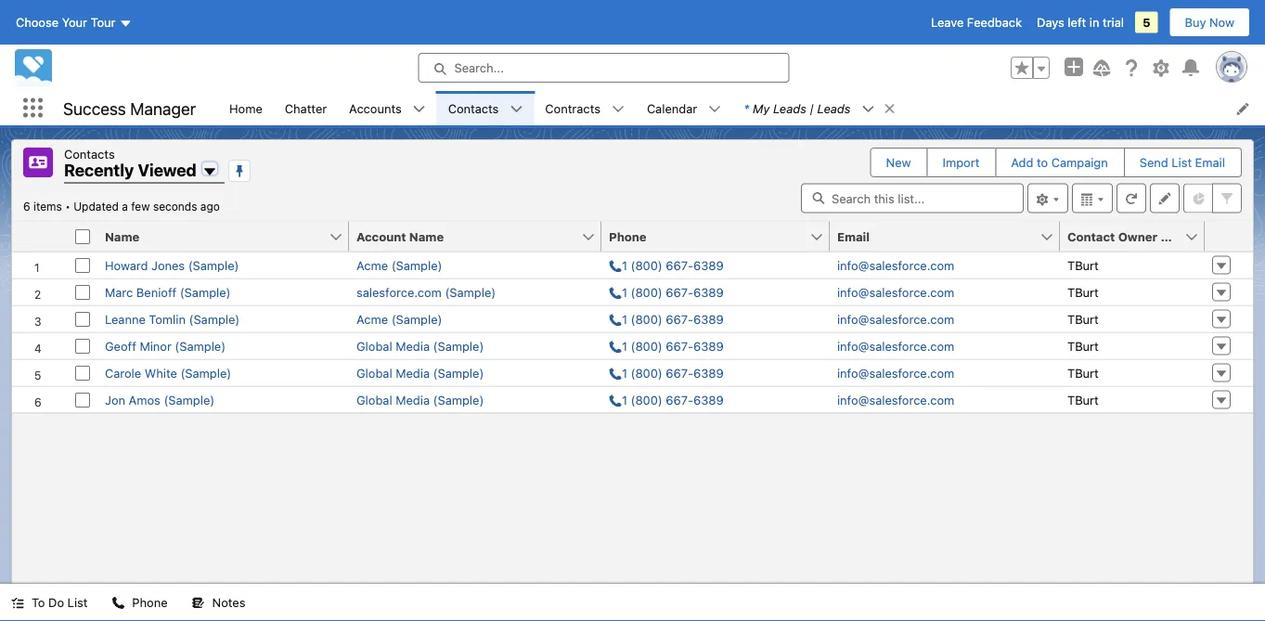 Task type: describe. For each thing, give the bounding box(es) containing it.
5
[[1143, 15, 1151, 29]]

6389 for howard jones (sample)
[[694, 258, 724, 272]]

6389 for jon amos (sample)
[[694, 393, 724, 407]]

search... button
[[418, 53, 790, 83]]

1 (800) 667-6389 for carole white (sample)
[[622, 366, 724, 380]]

info@salesforce.com for leanne tomlin (sample)
[[837, 312, 955, 326]]

1 (800) 667-6389 link for howard jones (sample)
[[609, 258, 724, 272]]

6389 for geoff minor (sample)
[[694, 339, 724, 353]]

account
[[356, 229, 406, 243]]

few
[[131, 200, 150, 213]]

name element
[[97, 221, 360, 252]]

import
[[943, 156, 980, 169]]

tburt for jon amos (sample)
[[1068, 393, 1099, 407]]

info@salesforce.com link for leanne tomlin (sample)
[[837, 312, 955, 326]]

search...
[[454, 61, 504, 75]]

items
[[33, 200, 62, 213]]

salesforce.com (sample)
[[356, 285, 496, 299]]

leave feedback
[[931, 15, 1022, 29]]

manager
[[130, 98, 196, 118]]

account name
[[356, 229, 444, 243]]

my
[[753, 101, 770, 115]]

667- for leanne tomlin (sample)
[[666, 312, 694, 326]]

acme (sample) link for howard jones (sample)
[[356, 258, 442, 272]]

info@salesforce.com for jon amos (sample)
[[837, 393, 955, 407]]

calendar link
[[636, 91, 709, 125]]

acme (sample) for leanne tomlin (sample)
[[356, 312, 442, 326]]

send list email button
[[1125, 149, 1240, 176]]

(800) for jon amos (sample)
[[631, 393, 663, 407]]

marc
[[105, 285, 133, 299]]

carole
[[105, 366, 141, 380]]

contact owner alias button
[[1060, 221, 1190, 251]]

choose your tour
[[16, 15, 116, 29]]

benioff
[[136, 285, 177, 299]]

1 (800) 667-6389 link for jon amos (sample)
[[609, 393, 724, 407]]

1 (800) 667-6389 for marc benioff (sample)
[[622, 285, 724, 299]]

|
[[810, 101, 814, 115]]

info@salesforce.com for geoff minor (sample)
[[837, 339, 955, 353]]

6
[[23, 200, 30, 213]]

contact owner alias element
[[1060, 221, 1216, 252]]

6 items • updated a few seconds ago
[[23, 200, 220, 213]]

email element
[[830, 221, 1071, 252]]

item number element
[[12, 221, 68, 252]]

salesforce.com (sample) link
[[356, 285, 496, 299]]

add to campaign button
[[996, 149, 1123, 176]]

1 for carole white (sample)
[[622, 366, 628, 380]]

howard jones (sample)
[[105, 258, 239, 272]]

viewed
[[138, 160, 197, 180]]

to
[[1037, 156, 1048, 169]]

list containing home
[[218, 91, 1265, 125]]

choose
[[16, 15, 59, 29]]

•
[[65, 200, 70, 213]]

text default image inside to do list button
[[11, 597, 24, 610]]

1 (800) 667-6389 for jon amos (sample)
[[622, 393, 724, 407]]

days left in trial
[[1037, 15, 1124, 29]]

howard
[[105, 258, 148, 272]]

calendar
[[647, 101, 697, 115]]

global for carole white (sample)
[[356, 366, 392, 380]]

667- for marc benioff (sample)
[[666, 285, 694, 299]]

667- for carole white (sample)
[[666, 366, 694, 380]]

salesforce.com
[[356, 285, 442, 299]]

global media (sample) link for geoff minor (sample)
[[356, 339, 484, 353]]

global media (sample) link for jon amos (sample)
[[356, 393, 484, 407]]

howard jones (sample) link
[[105, 258, 239, 272]]

text default image up new button at the top right
[[883, 102, 896, 115]]

contact
[[1068, 229, 1115, 243]]

list inside send list email button
[[1172, 156, 1192, 169]]

667- for jon amos (sample)
[[666, 393, 694, 407]]

info@salesforce.com for carole white (sample)
[[837, 366, 955, 380]]

import button
[[928, 149, 995, 176]]

buy now button
[[1169, 7, 1251, 37]]

calendar list item
[[636, 91, 733, 125]]

info@salesforce.com for marc benioff (sample)
[[837, 285, 955, 299]]

1 for leanne tomlin (sample)
[[622, 312, 628, 326]]

name button
[[97, 221, 329, 251]]

contracts
[[545, 101, 601, 115]]

chatter link
[[274, 91, 338, 125]]

1 name from the left
[[105, 229, 140, 243]]

item number image
[[12, 221, 68, 251]]

1 (800) 667-6389 link for marc benioff (sample)
[[609, 285, 724, 299]]

leanne tomlin (sample) link
[[105, 312, 240, 326]]

667- for howard jones (sample)
[[666, 258, 694, 272]]

contact owner alias
[[1068, 229, 1190, 243]]

jon amos (sample)
[[105, 393, 215, 407]]

text default image for contacts
[[510, 103, 523, 116]]

new
[[886, 156, 911, 169]]

tburt for leanne tomlin (sample)
[[1068, 312, 1099, 326]]

1 vertical spatial phone
[[132, 596, 168, 609]]

accounts
[[349, 101, 402, 115]]

text default image inside calendar list item
[[709, 103, 722, 116]]

updated
[[74, 200, 119, 213]]

a
[[122, 200, 128, 213]]

recently viewed|contacts|list view element
[[11, 139, 1254, 584]]

1 for howard jones (sample)
[[622, 258, 628, 272]]

text default image inside accounts list item
[[413, 103, 426, 116]]

accounts link
[[338, 91, 413, 125]]

1 (800) 667-6389 link for leanne tomlin (sample)
[[609, 312, 724, 326]]

leave feedback link
[[931, 15, 1022, 29]]

geoff
[[105, 339, 136, 353]]

* my leads | leads
[[744, 101, 851, 115]]

add to campaign
[[1011, 156, 1108, 169]]

global media (sample) for jon amos (sample)
[[356, 393, 484, 407]]

global for geoff minor (sample)
[[356, 339, 392, 353]]

phone button inside phone "element"
[[602, 221, 810, 251]]

do
[[48, 596, 64, 609]]

email button
[[830, 221, 1040, 251]]

2 leads from the left
[[818, 101, 851, 115]]

6389 for leanne tomlin (sample)
[[694, 312, 724, 326]]

to
[[32, 596, 45, 609]]

(800) for carole white (sample)
[[631, 366, 663, 380]]

(800) for howard jones (sample)
[[631, 258, 663, 272]]

email inside button
[[1195, 156, 1225, 169]]

contacts inside "list item"
[[448, 101, 499, 115]]

now
[[1210, 15, 1235, 29]]

home
[[229, 101, 263, 115]]

recently viewed grid
[[12, 221, 1253, 414]]

text default image for contracts
[[612, 103, 625, 116]]

6389 for carole white (sample)
[[694, 366, 724, 380]]

contracts list item
[[534, 91, 636, 125]]

tburt for marc benioff (sample)
[[1068, 285, 1099, 299]]

alias
[[1161, 229, 1190, 243]]

account name button
[[349, 221, 581, 251]]

in
[[1090, 15, 1100, 29]]

campaign
[[1052, 156, 1108, 169]]

cell inside the recently viewed grid
[[68, 221, 97, 252]]

owner
[[1118, 229, 1158, 243]]

1 (800) 667-6389 for leanne tomlin (sample)
[[622, 312, 724, 326]]

account name element
[[349, 221, 613, 252]]

tomlin
[[149, 312, 186, 326]]



Task type: vqa. For each thing, say whether or not it's contained in the screenshot.


Task type: locate. For each thing, give the bounding box(es) containing it.
contacts list item
[[437, 91, 534, 125]]

tour
[[91, 15, 116, 29]]

1 for marc benioff (sample)
[[622, 285, 628, 299]]

0 vertical spatial global media (sample)
[[356, 339, 484, 353]]

1 vertical spatial contacts
[[64, 147, 115, 161]]

home link
[[218, 91, 274, 125]]

5 info@salesforce.com from the top
[[837, 366, 955, 380]]

1 horizontal spatial name
[[409, 229, 444, 243]]

success manager
[[63, 98, 196, 118]]

tburt
[[1068, 258, 1099, 272], [1068, 285, 1099, 299], [1068, 312, 1099, 326], [1068, 339, 1099, 353], [1068, 366, 1099, 380], [1068, 393, 1099, 407]]

2 (800) from the top
[[631, 285, 663, 299]]

info@salesforce.com link for howard jones (sample)
[[837, 258, 955, 272]]

6 1 (800) 667-6389 from the top
[[622, 393, 724, 407]]

0 vertical spatial contacts
[[448, 101, 499, 115]]

acme for howard jones (sample)
[[356, 258, 388, 272]]

phone
[[609, 229, 647, 243], [132, 596, 168, 609]]

leads left |
[[773, 101, 807, 115]]

0 horizontal spatial text default image
[[11, 597, 24, 610]]

1 global media (sample) link from the top
[[356, 339, 484, 353]]

0 vertical spatial phone button
[[602, 221, 810, 251]]

1 vertical spatial email
[[837, 229, 870, 243]]

*
[[744, 101, 749, 115]]

0 vertical spatial global media (sample) link
[[356, 339, 484, 353]]

0 horizontal spatial phone button
[[101, 584, 179, 621]]

6 info@salesforce.com link from the top
[[837, 393, 955, 407]]

phone button
[[602, 221, 810, 251], [101, 584, 179, 621]]

phone inside phone "element"
[[609, 229, 647, 243]]

global
[[356, 339, 392, 353], [356, 366, 392, 380], [356, 393, 392, 407]]

(800) for marc benioff (sample)
[[631, 285, 663, 299]]

5 (800) from the top
[[631, 366, 663, 380]]

(800)
[[631, 258, 663, 272], [631, 285, 663, 299], [631, 312, 663, 326], [631, 339, 663, 353], [631, 366, 663, 380], [631, 393, 663, 407]]

0 vertical spatial acme (sample)
[[356, 258, 442, 272]]

geoff minor (sample)
[[105, 339, 226, 353]]

1 for geoff minor (sample)
[[622, 339, 628, 353]]

2 1 from the top
[[622, 285, 628, 299]]

recently viewed status
[[23, 200, 74, 213]]

1 vertical spatial acme (sample) link
[[356, 312, 442, 326]]

1 vertical spatial global
[[356, 366, 392, 380]]

left
[[1068, 15, 1086, 29]]

accounts list item
[[338, 91, 437, 125]]

0 horizontal spatial email
[[837, 229, 870, 243]]

media for geoff minor (sample)
[[396, 339, 430, 353]]

text default image
[[883, 102, 896, 115], [413, 103, 426, 116], [709, 103, 722, 116], [862, 103, 875, 116], [112, 597, 125, 610], [192, 597, 205, 610]]

acme (sample) link down salesforce.com
[[356, 312, 442, 326]]

acme for leanne tomlin (sample)
[[356, 312, 388, 326]]

email
[[1195, 156, 1225, 169], [837, 229, 870, 243]]

(sample)
[[188, 258, 239, 272], [391, 258, 442, 272], [180, 285, 231, 299], [445, 285, 496, 299], [189, 312, 240, 326], [391, 312, 442, 326], [175, 339, 226, 353], [433, 339, 484, 353], [181, 366, 231, 380], [433, 366, 484, 380], [164, 393, 215, 407], [433, 393, 484, 407]]

1 1 (800) 667-6389 link from the top
[[609, 258, 724, 272]]

6 tburt from the top
[[1068, 393, 1099, 407]]

add
[[1011, 156, 1034, 169]]

text default image right accounts
[[413, 103, 426, 116]]

1 acme (sample) link from the top
[[356, 258, 442, 272]]

group
[[1011, 57, 1050, 79]]

1 acme from the top
[[356, 258, 388, 272]]

chatter
[[285, 101, 327, 115]]

notes button
[[181, 584, 257, 621]]

contracts link
[[534, 91, 612, 125]]

geoff minor (sample) link
[[105, 339, 226, 353]]

ago
[[200, 200, 220, 213]]

recently viewed
[[64, 160, 197, 180]]

(800) for leanne tomlin (sample)
[[631, 312, 663, 326]]

3 1 from the top
[[622, 312, 628, 326]]

1 tburt from the top
[[1068, 258, 1099, 272]]

info@salesforce.com
[[837, 258, 955, 272], [837, 285, 955, 299], [837, 312, 955, 326], [837, 339, 955, 353], [837, 366, 955, 380], [837, 393, 955, 407]]

1 1 from the top
[[622, 258, 628, 272]]

list item containing *
[[733, 91, 905, 125]]

1 horizontal spatial list
[[1172, 156, 1192, 169]]

1 vertical spatial phone button
[[101, 584, 179, 621]]

3 media from the top
[[396, 393, 430, 407]]

choose your tour button
[[15, 7, 133, 37]]

text default image right to do list
[[112, 597, 125, 610]]

2 1 (800) 667-6389 link from the top
[[609, 285, 724, 299]]

3 tburt from the top
[[1068, 312, 1099, 326]]

1 horizontal spatial phone button
[[602, 221, 810, 251]]

4 1 from the top
[[622, 339, 628, 353]]

0 vertical spatial phone
[[609, 229, 647, 243]]

2 info@salesforce.com link from the top
[[837, 285, 955, 299]]

action image
[[1205, 221, 1253, 251]]

jones
[[151, 258, 185, 272]]

2 horizontal spatial text default image
[[612, 103, 625, 116]]

2 media from the top
[[396, 366, 430, 380]]

2 1 (800) 667-6389 from the top
[[622, 285, 724, 299]]

media for carole white (sample)
[[396, 366, 430, 380]]

0 vertical spatial list
[[1172, 156, 1192, 169]]

4 (800) from the top
[[631, 339, 663, 353]]

1 (800) 667-6389 link for geoff minor (sample)
[[609, 339, 724, 353]]

text default image
[[510, 103, 523, 116], [612, 103, 625, 116], [11, 597, 24, 610]]

acme (sample) link up salesforce.com
[[356, 258, 442, 272]]

days
[[1037, 15, 1065, 29]]

leads right |
[[818, 101, 851, 115]]

acme (sample) link for leanne tomlin (sample)
[[356, 312, 442, 326]]

667- for geoff minor (sample)
[[666, 339, 694, 353]]

1 vertical spatial list
[[67, 596, 88, 609]]

carole white (sample)
[[105, 366, 231, 380]]

text default image inside contacts "list item"
[[510, 103, 523, 116]]

1 (800) from the top
[[631, 258, 663, 272]]

info@salesforce.com link for carole white (sample)
[[837, 366, 955, 380]]

1 (800) 667-6389 for geoff minor (sample)
[[622, 339, 724, 353]]

2 global media (sample) link from the top
[[356, 366, 484, 380]]

1 horizontal spatial email
[[1195, 156, 1225, 169]]

1 vertical spatial acme (sample)
[[356, 312, 442, 326]]

0 horizontal spatial list
[[67, 596, 88, 609]]

(800) for geoff minor (sample)
[[631, 339, 663, 353]]

buy
[[1185, 15, 1206, 29]]

1 global from the top
[[356, 339, 392, 353]]

3 info@salesforce.com from the top
[[837, 312, 955, 326]]

name right account
[[409, 229, 444, 243]]

leanne tomlin (sample)
[[105, 312, 240, 326]]

email inside button
[[837, 229, 870, 243]]

1 horizontal spatial text default image
[[510, 103, 523, 116]]

text default image left contracts
[[510, 103, 523, 116]]

tburt for geoff minor (sample)
[[1068, 339, 1099, 353]]

1 vertical spatial global media (sample) link
[[356, 366, 484, 380]]

6389 for marc benioff (sample)
[[694, 285, 724, 299]]

0 vertical spatial media
[[396, 339, 430, 353]]

1 667- from the top
[[666, 258, 694, 272]]

contacts link
[[437, 91, 510, 125]]

2 info@salesforce.com from the top
[[837, 285, 955, 299]]

your
[[62, 15, 87, 29]]

list
[[1172, 156, 1192, 169], [67, 596, 88, 609]]

contacts image
[[23, 148, 53, 177]]

1 horizontal spatial contacts
[[448, 101, 499, 115]]

Search Recently Viewed list view. search field
[[801, 183, 1024, 213]]

text default image down search... button
[[612, 103, 625, 116]]

marc benioff (sample)
[[105, 285, 231, 299]]

5 tburt from the top
[[1068, 366, 1099, 380]]

6 1 from the top
[[622, 393, 628, 407]]

1 media from the top
[[396, 339, 430, 353]]

list right do
[[67, 596, 88, 609]]

0 horizontal spatial name
[[105, 229, 140, 243]]

667-
[[666, 258, 694, 272], [666, 285, 694, 299], [666, 312, 694, 326], [666, 339, 694, 353], [666, 366, 694, 380], [666, 393, 694, 407]]

seconds
[[153, 200, 197, 213]]

5 1 from the top
[[622, 366, 628, 380]]

cell
[[68, 221, 97, 252]]

global media (sample) for carole white (sample)
[[356, 366, 484, 380]]

acme
[[356, 258, 388, 272], [356, 312, 388, 326]]

1 vertical spatial global media (sample)
[[356, 366, 484, 380]]

global for jon amos (sample)
[[356, 393, 392, 407]]

5 667- from the top
[[666, 366, 694, 380]]

2 667- from the top
[[666, 285, 694, 299]]

0 horizontal spatial phone
[[132, 596, 168, 609]]

1 (800) 667-6389 for howard jones (sample)
[[622, 258, 724, 272]]

send
[[1140, 156, 1169, 169]]

list item
[[733, 91, 905, 125]]

acme (sample) for howard jones (sample)
[[356, 258, 442, 272]]

4 1 (800) 667-6389 link from the top
[[609, 339, 724, 353]]

4 info@salesforce.com from the top
[[837, 339, 955, 353]]

2 acme from the top
[[356, 312, 388, 326]]

acme (sample) link
[[356, 258, 442, 272], [356, 312, 442, 326]]

global media (sample) for geoff minor (sample)
[[356, 339, 484, 353]]

1 acme (sample) from the top
[[356, 258, 442, 272]]

success
[[63, 98, 126, 118]]

to do list button
[[0, 584, 99, 621]]

3 6389 from the top
[[694, 312, 724, 326]]

list inside to do list button
[[67, 596, 88, 609]]

5 1 (800) 667-6389 link from the top
[[609, 366, 724, 380]]

2 vertical spatial media
[[396, 393, 430, 407]]

2 acme (sample) from the top
[[356, 312, 442, 326]]

leanne
[[105, 312, 146, 326]]

text default image inside contracts list item
[[612, 103, 625, 116]]

1 global media (sample) from the top
[[356, 339, 484, 353]]

0 vertical spatial acme (sample) link
[[356, 258, 442, 272]]

name up howard
[[105, 229, 140, 243]]

text default image left the notes
[[192, 597, 205, 610]]

info@salesforce.com for howard jones (sample)
[[837, 258, 955, 272]]

carole white (sample) link
[[105, 366, 231, 380]]

1 horizontal spatial leads
[[818, 101, 851, 115]]

1 1 (800) 667-6389 from the top
[[622, 258, 724, 272]]

tburt for howard jones (sample)
[[1068, 258, 1099, 272]]

marc benioff (sample) link
[[105, 285, 231, 299]]

2 vertical spatial global media (sample)
[[356, 393, 484, 407]]

1 vertical spatial acme
[[356, 312, 388, 326]]

3 global media (sample) from the top
[[356, 393, 484, 407]]

3 info@salesforce.com link from the top
[[837, 312, 955, 326]]

2 global from the top
[[356, 366, 392, 380]]

4 info@salesforce.com link from the top
[[837, 339, 955, 353]]

2 acme (sample) link from the top
[[356, 312, 442, 326]]

1 (800) 667-6389 link for carole white (sample)
[[609, 366, 724, 380]]

acme (sample) up salesforce.com
[[356, 258, 442, 272]]

to do list
[[32, 596, 88, 609]]

2 6389 from the top
[[694, 285, 724, 299]]

text default image left to
[[11, 597, 24, 610]]

3 (800) from the top
[[631, 312, 663, 326]]

4 667- from the top
[[666, 339, 694, 353]]

media for jon amos (sample)
[[396, 393, 430, 407]]

recently
[[64, 160, 134, 180]]

global media (sample) link
[[356, 339, 484, 353], [356, 366, 484, 380], [356, 393, 484, 407]]

action element
[[1205, 221, 1253, 252]]

list
[[218, 91, 1265, 125]]

3 global media (sample) link from the top
[[356, 393, 484, 407]]

6 (800) from the top
[[631, 393, 663, 407]]

6 info@salesforce.com from the top
[[837, 393, 955, 407]]

new button
[[871, 149, 926, 176]]

amos
[[129, 393, 160, 407]]

email down search recently viewed list view. search field
[[837, 229, 870, 243]]

0 horizontal spatial leads
[[773, 101, 807, 115]]

0 vertical spatial email
[[1195, 156, 1225, 169]]

acme down account
[[356, 258, 388, 272]]

text default image left the "*"
[[709, 103, 722, 116]]

acme (sample) down salesforce.com
[[356, 312, 442, 326]]

5 1 (800) 667-6389 from the top
[[622, 366, 724, 380]]

6 1 (800) 667-6389 link from the top
[[609, 393, 724, 407]]

4 1 (800) 667-6389 from the top
[[622, 339, 724, 353]]

send list email
[[1140, 156, 1225, 169]]

6 667- from the top
[[666, 393, 694, 407]]

2 name from the left
[[409, 229, 444, 243]]

email right send
[[1195, 156, 1225, 169]]

1 6389 from the top
[[694, 258, 724, 272]]

1 horizontal spatial phone
[[609, 229, 647, 243]]

4 6389 from the top
[[694, 339, 724, 353]]

1 info@salesforce.com from the top
[[837, 258, 955, 272]]

acme (sample)
[[356, 258, 442, 272], [356, 312, 442, 326]]

1 info@salesforce.com link from the top
[[837, 258, 955, 272]]

None search field
[[801, 183, 1024, 213]]

text default image right |
[[862, 103, 875, 116]]

3 global from the top
[[356, 393, 392, 407]]

leave
[[931, 15, 964, 29]]

minor
[[140, 339, 172, 353]]

6 6389 from the top
[[694, 393, 724, 407]]

jon amos (sample) link
[[105, 393, 215, 407]]

3 667- from the top
[[666, 312, 694, 326]]

info@salesforce.com link for jon amos (sample)
[[837, 393, 955, 407]]

acme down salesforce.com
[[356, 312, 388, 326]]

1 vertical spatial media
[[396, 366, 430, 380]]

list right send
[[1172, 156, 1192, 169]]

text default image inside notes button
[[192, 597, 205, 610]]

1 for jon amos (sample)
[[622, 393, 628, 407]]

feedback
[[967, 15, 1022, 29]]

5 info@salesforce.com link from the top
[[837, 366, 955, 380]]

2 tburt from the top
[[1068, 285, 1099, 299]]

2 vertical spatial global
[[356, 393, 392, 407]]

global media (sample) link for carole white (sample)
[[356, 366, 484, 380]]

0 vertical spatial global
[[356, 339, 392, 353]]

2 vertical spatial global media (sample) link
[[356, 393, 484, 407]]

phone element
[[602, 221, 841, 252]]

3 1 (800) 667-6389 from the top
[[622, 312, 724, 326]]

1 leads from the left
[[773, 101, 807, 115]]

jon
[[105, 393, 125, 407]]

5 6389 from the top
[[694, 366, 724, 380]]

buy now
[[1185, 15, 1235, 29]]

contacts down search...
[[448, 101, 499, 115]]

info@salesforce.com link for geoff minor (sample)
[[837, 339, 955, 353]]

global media (sample)
[[356, 339, 484, 353], [356, 366, 484, 380], [356, 393, 484, 407]]

2 global media (sample) from the top
[[356, 366, 484, 380]]

3 1 (800) 667-6389 link from the top
[[609, 312, 724, 326]]

notes
[[212, 596, 245, 609]]

0 horizontal spatial contacts
[[64, 147, 115, 161]]

media
[[396, 339, 430, 353], [396, 366, 430, 380], [396, 393, 430, 407]]

info@salesforce.com link for marc benioff (sample)
[[837, 285, 955, 299]]

tburt for carole white (sample)
[[1068, 366, 1099, 380]]

name
[[105, 229, 140, 243], [409, 229, 444, 243]]

contacts down success
[[64, 147, 115, 161]]

0 vertical spatial acme
[[356, 258, 388, 272]]

white
[[145, 366, 177, 380]]

contacts
[[448, 101, 499, 115], [64, 147, 115, 161]]

4 tburt from the top
[[1068, 339, 1099, 353]]



